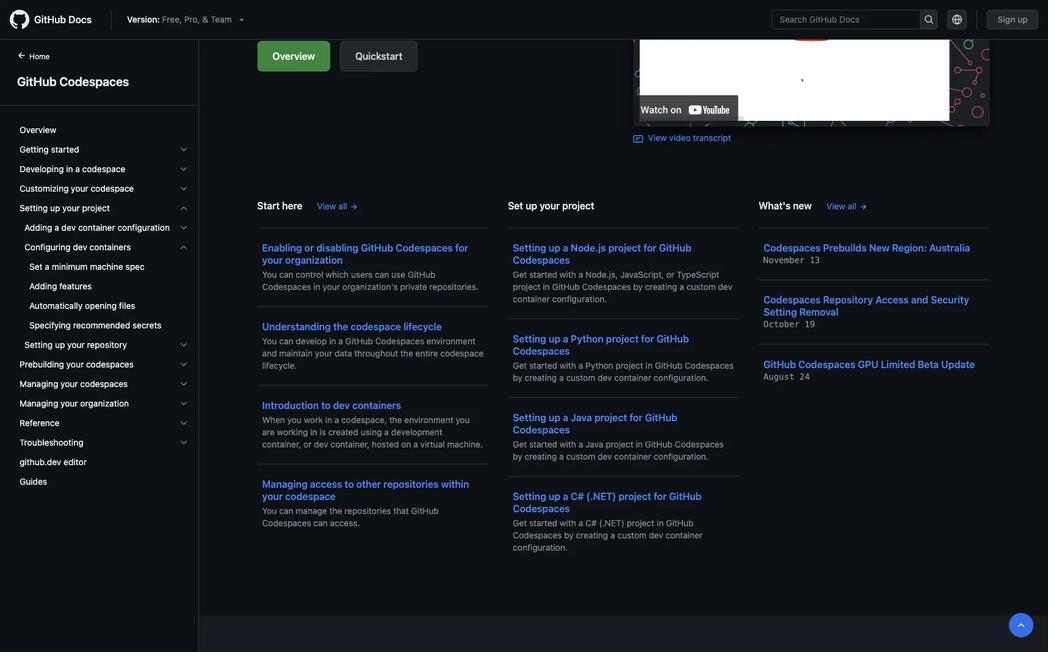 Task type: locate. For each thing, give the bounding box(es) containing it.
the up access.
[[330, 506, 342, 516]]

in inside dropdown button
[[66, 164, 73, 174]]

get inside setting up a node.js project for github codespaces get started with a node.js, javascript, or typescript project in github codespaces by creating a custom dev container configuration.
[[513, 269, 527, 280]]

gpu
[[859, 359, 879, 370]]

maintain
[[279, 348, 313, 358]]

1 horizontal spatial containers
[[353, 400, 401, 411]]

4 with from the top
[[560, 518, 577, 528]]

(.net)
[[587, 491, 617, 502], [600, 518, 625, 528]]

managing up manage
[[262, 478, 308, 490]]

by inside setting up a c# (.net) project for github codespaces get started with a c# (.net) project in github codespaces by creating a custom dev container configuration.
[[565, 530, 574, 540]]

setting up your project element containing setting up your project
[[10, 199, 199, 355]]

the up development
[[390, 415, 402, 425]]

project inside setting up your project dropdown button
[[82, 203, 110, 213]]

for inside setting up a c# (.net) project for github codespaces get started with a c# (.net) project in github codespaces by creating a custom dev container configuration.
[[654, 491, 667, 502]]

sc 9kayk9 0 image inside developing in a codespace dropdown button
[[179, 164, 189, 174]]

2 you from the top
[[262, 336, 277, 346]]

sc 9kayk9 0 image for managing your codespaces
[[179, 379, 189, 389]]

0 horizontal spatial container,
[[262, 439, 301, 449]]

introduction
[[262, 400, 319, 411]]

1 horizontal spatial set
[[508, 200, 524, 211]]

prebuilding your codespaces button
[[15, 355, 194, 375]]

set for set up your project
[[508, 200, 524, 211]]

0 horizontal spatial c#
[[571, 491, 584, 502]]

sc 9kayk9 0 image inside adding a dev container configuration 'dropdown button'
[[179, 223, 189, 233]]

5 sc 9kayk9 0 image from the top
[[179, 360, 189, 370]]

up inside setting up your repository dropdown button
[[55, 340, 65, 350]]

0 horizontal spatial all
[[339, 201, 347, 211]]

overview
[[273, 50, 315, 62], [20, 125, 56, 135]]

1 view all from the left
[[317, 201, 347, 211]]

&
[[202, 14, 208, 24]]

1 vertical spatial you
[[262, 336, 277, 346]]

1 vertical spatial managing
[[20, 399, 58, 409]]

setting inside setting up a python project for github codespaces get started with a python project in github codespaces by creating a custom dev container configuration.
[[513, 333, 547, 345]]

managing your organization button
[[15, 394, 194, 414]]

developing in a codespace button
[[15, 159, 194, 179]]

set a minimum machine spec link
[[15, 257, 194, 277]]

1 vertical spatial codespaces
[[80, 379, 128, 389]]

docs
[[69, 14, 92, 25]]

github codespaces
[[17, 74, 129, 88]]

3 get from the top
[[513, 439, 527, 449]]

setting inside setting up a c# (.net) project for github codespaces get started with a c# (.net) project in github codespaces by creating a custom dev container configuration.
[[513, 491, 547, 502]]

view all link
[[317, 200, 358, 213], [827, 200, 868, 213]]

sc 9kayk9 0 image for reference
[[179, 418, 189, 428]]

sc 9kayk9 0 image
[[179, 145, 189, 155], [179, 164, 189, 174], [179, 203, 189, 213], [179, 340, 189, 350], [179, 360, 189, 370], [179, 379, 189, 389], [179, 418, 189, 428], [179, 438, 189, 448]]

by inside setting up a node.js project for github codespaces get started with a node.js, javascript, or typescript project in github codespaces by creating a custom dev container configuration.
[[634, 282, 643, 292]]

the left entire
[[401, 348, 414, 358]]

australia
[[930, 242, 971, 254]]

codespaces inside 'understanding the codespace lifecycle you can develop in a github codespaces environment and maintain your data throughout the entire codespace lifecycle.'
[[376, 336, 425, 346]]

0 vertical spatial codespaces
[[86, 360, 134, 370]]

manage
[[296, 506, 327, 516]]

started for setting up a node.js project for github codespaces
[[530, 269, 558, 280]]

get for setting up a python project for github codespaces
[[513, 360, 527, 371]]

environment up entire
[[427, 336, 476, 346]]

Search GitHub Docs search field
[[773, 10, 921, 29]]

specifying recommended secrets link
[[15, 316, 194, 335]]

2 sc 9kayk9 0 image from the top
[[179, 164, 189, 174]]

2 view all link from the left
[[827, 200, 868, 213]]

secrets
[[133, 320, 162, 331]]

sc 9kayk9 0 image for configuring dev containers
[[179, 243, 189, 252]]

6 sc 9kayk9 0 image from the top
[[179, 379, 189, 389]]

hosted
[[372, 439, 399, 449]]

environment inside 'understanding the codespace lifecycle you can develop in a github codespaces environment and maintain your data throughout the entire codespace lifecycle.'
[[427, 336, 476, 346]]

data
[[335, 348, 352, 358]]

3 sc 9kayk9 0 image from the top
[[179, 203, 189, 213]]

you up working
[[288, 415, 302, 425]]

tooltip
[[1010, 613, 1034, 638]]

configuring dev containers element for containers
[[10, 257, 199, 335]]

environment up development
[[405, 415, 454, 425]]

you down enabling
[[262, 269, 277, 280]]

typescript
[[677, 269, 720, 280]]

custom inside setting up a c# (.net) project for github codespaces get started with a c# (.net) project in github codespaces by creating a custom dev container configuration.
[[618, 530, 647, 540]]

when
[[262, 415, 285, 425]]

project
[[563, 200, 595, 211], [82, 203, 110, 213], [609, 242, 642, 254], [513, 282, 541, 292], [607, 333, 639, 345], [616, 360, 644, 371], [595, 412, 628, 423], [606, 439, 634, 449], [619, 491, 652, 502], [627, 518, 655, 528]]

setting up your repository button
[[15, 335, 194, 355]]

can down manage
[[314, 518, 328, 528]]

2 horizontal spatial view
[[827, 201, 846, 211]]

setting up your project button
[[15, 199, 194, 218]]

a inside developing in a codespace dropdown button
[[75, 164, 80, 174]]

environment
[[427, 336, 476, 346], [405, 415, 454, 425]]

view right here
[[317, 201, 336, 211]]

1 horizontal spatial view all
[[827, 201, 857, 211]]

1 horizontal spatial and
[[912, 294, 929, 306]]

0 vertical spatial and
[[912, 294, 929, 306]]

codespaces inside github codespaces gpu limited beta update august 24
[[799, 359, 856, 370]]

sc 9kayk9 0 image inside troubleshooting dropdown button
[[179, 438, 189, 448]]

0 vertical spatial environment
[[427, 336, 476, 346]]

up
[[1019, 14, 1029, 24], [526, 200, 538, 211], [50, 203, 60, 213], [549, 242, 561, 254], [549, 333, 561, 345], [55, 340, 65, 350], [549, 412, 561, 423], [549, 491, 561, 502]]

start
[[258, 200, 280, 211]]

3 sc 9kayk9 0 image from the top
[[179, 243, 189, 252]]

container,
[[262, 439, 301, 449], [331, 439, 370, 449]]

view right link image
[[649, 133, 668, 143]]

up for setting up a node.js project for github codespaces get started with a node.js, javascript, or typescript project in github codespaces by creating a custom dev container configuration.
[[549, 242, 561, 254]]

configuring dev containers element containing configuring dev containers
[[10, 238, 199, 335]]

managing up reference
[[20, 399, 58, 409]]

1 all from the left
[[339, 201, 347, 211]]

2 sc 9kayk9 0 image from the top
[[179, 223, 189, 233]]

1 you from the left
[[288, 415, 302, 425]]

free,
[[162, 14, 182, 24]]

environment for lifecycle
[[427, 336, 476, 346]]

view all link up the 'disabling'
[[317, 200, 358, 213]]

github inside 'understanding the codespace lifecycle you can develop in a github codespaces environment and maintain your data throughout the entire codespace lifecycle.'
[[346, 336, 373, 346]]

for inside setting up a node.js project for github codespaces get started with a node.js, javascript, or typescript project in github codespaces by creating a custom dev container configuration.
[[644, 242, 657, 254]]

sc 9kayk9 0 image inside prebuilding your codespaces dropdown button
[[179, 360, 189, 370]]

codespaces
[[59, 74, 129, 88], [396, 242, 453, 254], [764, 242, 821, 254], [513, 254, 570, 266], [262, 282, 311, 292], [583, 282, 631, 292], [764, 294, 821, 306], [376, 336, 425, 346], [513, 345, 570, 357], [799, 359, 856, 370], [685, 360, 734, 371], [513, 424, 570, 436], [675, 439, 724, 449], [513, 503, 570, 514], [262, 518, 311, 528], [513, 530, 562, 540]]

sc 9kayk9 0 image inside getting started dropdown button
[[179, 145, 189, 155]]

codespaces down prebuilding your codespaces dropdown button
[[80, 379, 128, 389]]

adding for adding features
[[29, 281, 57, 291]]

setting up your project
[[20, 203, 110, 213]]

the
[[333, 321, 349, 332], [401, 348, 414, 358], [390, 415, 402, 425], [330, 506, 342, 516]]

and up lifecycle.
[[262, 348, 277, 358]]

can
[[279, 269, 294, 280], [375, 269, 389, 280], [279, 336, 294, 346], [279, 506, 294, 516], [314, 518, 328, 528]]

adding inside adding a dev container configuration 'dropdown button'
[[24, 223, 52, 233]]

0 vertical spatial set
[[508, 200, 524, 211]]

development
[[391, 427, 443, 437]]

up for sign up
[[1019, 14, 1029, 24]]

prebuilding your codespaces
[[20, 360, 134, 370]]

sc 9kayk9 0 image inside "managing your organization" "dropdown button"
[[179, 399, 189, 409]]

1 vertical spatial python
[[586, 360, 614, 371]]

1 vertical spatial repositories
[[345, 506, 391, 516]]

organization down managing your codespaces dropdown button
[[80, 399, 129, 409]]

can left control
[[279, 269, 294, 280]]

container
[[78, 223, 115, 233], [513, 294, 550, 304], [615, 373, 652, 383], [615, 451, 652, 462], [666, 530, 703, 540]]

can up maintain
[[279, 336, 294, 346]]

with inside setting up a java project for github codespaces get started with a java project in github codespaces by creating a custom dev container configuration.
[[560, 439, 577, 449]]

search image
[[925, 15, 935, 24]]

for inside setting up a java project for github codespaces get started with a java project in github codespaces by creating a custom dev container configuration.
[[630, 412, 643, 423]]

in inside enabling or disabling github codespaces for your organization you can control which users can use github codespaces in your organization's private repositories.
[[314, 282, 321, 292]]

dev inside setting up a python project for github codespaces get started with a python project in github codespaces by creating a custom dev container configuration.
[[598, 373, 613, 383]]

container inside setting up a c# (.net) project for github codespaces get started with a c# (.net) project in github codespaces by creating a custom dev container configuration.
[[666, 530, 703, 540]]

setting up a c# (.net) project for github codespaces get started with a c# (.net) project in github codespaces by creating a custom dev container configuration.
[[513, 491, 703, 553]]

2 view all from the left
[[827, 201, 857, 211]]

custom
[[687, 282, 716, 292], [567, 373, 596, 383], [567, 451, 596, 462], [618, 530, 647, 540]]

sc 9kayk9 0 image for customizing your codespace
[[179, 184, 189, 194]]

get inside setting up a java project for github codespaces get started with a java project in github codespaces by creating a custom dev container configuration.
[[513, 439, 527, 449]]

0 vertical spatial organization
[[285, 254, 343, 266]]

get inside setting up a c# (.net) project for github codespaces get started with a c# (.net) project in github codespaces by creating a custom dev container configuration.
[[513, 518, 527, 528]]

you up "machine."
[[456, 415, 470, 425]]

3 with from the top
[[560, 439, 577, 449]]

0 vertical spatial c#
[[571, 491, 584, 502]]

0 vertical spatial managing
[[20, 379, 58, 389]]

configuring dev containers element
[[10, 238, 199, 335], [10, 257, 199, 335]]

repositories.
[[430, 282, 479, 292]]

configuring
[[24, 242, 71, 252]]

or up control
[[305, 242, 314, 254]]

adding a dev container configuration
[[24, 223, 170, 233]]

dev inside 'dropdown button'
[[61, 223, 76, 233]]

codespace up manage
[[285, 491, 336, 502]]

1 vertical spatial environment
[[405, 415, 454, 425]]

view
[[649, 133, 668, 143], [317, 201, 336, 211], [827, 201, 846, 211]]

8 sc 9kayk9 0 image from the top
[[179, 438, 189, 448]]

started inside setting up a java project for github codespaces get started with a java project in github codespaces by creating a custom dev container configuration.
[[530, 439, 558, 449]]

up inside sign up link
[[1019, 14, 1029, 24]]

troubleshooting
[[20, 438, 83, 448]]

with for node.js
[[560, 269, 577, 280]]

2 vertical spatial or
[[304, 439, 312, 449]]

0 vertical spatial containers
[[90, 242, 131, 252]]

virtual
[[421, 439, 445, 449]]

1 horizontal spatial organization
[[285, 254, 343, 266]]

organization
[[285, 254, 343, 266], [80, 399, 129, 409]]

organization up control
[[285, 254, 343, 266]]

to up work on the left of page
[[322, 400, 331, 411]]

view right new
[[827, 201, 846, 211]]

all up prebuilds
[[849, 201, 857, 211]]

with inside setting up a node.js project for github codespaces get started with a node.js, javascript, or typescript project in github codespaces by creating a custom dev container configuration.
[[560, 269, 577, 280]]

2 get from the top
[[513, 360, 527, 371]]

view video transcript
[[649, 133, 732, 143]]

up for setting up your project
[[50, 203, 60, 213]]

sc 9kayk9 0 image inside setting up your repository dropdown button
[[179, 340, 189, 350]]

1 you from the top
[[262, 269, 277, 280]]

1 vertical spatial organization
[[80, 399, 129, 409]]

repository
[[824, 294, 874, 306]]

1 container, from the left
[[262, 439, 301, 449]]

and inside codespaces repository access and security setting removal october 19
[[912, 294, 929, 306]]

in inside setting up a python project for github codespaces get started with a python project in github codespaces by creating a custom dev container configuration.
[[646, 360, 653, 371]]

1 configuring dev containers element from the top
[[10, 238, 199, 335]]

started for setting up a java project for github codespaces
[[530, 439, 558, 449]]

1 horizontal spatial to
[[345, 478, 354, 490]]

3 you from the top
[[262, 506, 277, 516]]

0 horizontal spatial organization
[[80, 399, 129, 409]]

1 horizontal spatial container,
[[331, 439, 370, 449]]

minimum
[[52, 262, 88, 272]]

containers
[[90, 242, 131, 252], [353, 400, 401, 411]]

up inside setting up a python project for github codespaces get started with a python project in github codespaces by creating a custom dev container configuration.
[[549, 333, 561, 345]]

4 sc 9kayk9 0 image from the top
[[179, 340, 189, 350]]

set
[[508, 200, 524, 211], [29, 262, 42, 272]]

up inside setting up a c# (.net) project for github codespaces get started with a c# (.net) project in github codespaces by creating a custom dev container configuration.
[[549, 491, 561, 502]]

managing
[[20, 379, 58, 389], [20, 399, 58, 409], [262, 478, 308, 490]]

a inside 'understanding the codespace lifecycle you can develop in a github codespaces environment and maintain your data throughout the entire codespace lifecycle.'
[[339, 336, 343, 346]]

access
[[310, 478, 342, 490]]

1 vertical spatial c#
[[586, 518, 597, 528]]

get inside setting up a python project for github codespaces get started with a python project in github codespaces by creating a custom dev container configuration.
[[513, 360, 527, 371]]

1 vertical spatial set
[[29, 262, 42, 272]]

up inside setting up your project dropdown button
[[50, 203, 60, 213]]

1 vertical spatial adding
[[29, 281, 57, 291]]

view all link for start here
[[317, 200, 358, 213]]

sc 9kayk9 0 image
[[179, 184, 189, 194], [179, 223, 189, 233], [179, 243, 189, 252], [179, 399, 189, 409]]

october 19 element
[[764, 320, 816, 330]]

work
[[304, 415, 323, 425]]

1 sc 9kayk9 0 image from the top
[[179, 184, 189, 194]]

setting up a python project for github codespaces get started with a python project in github codespaces by creating a custom dev container configuration.
[[513, 333, 734, 383]]

0 horizontal spatial and
[[262, 348, 277, 358]]

in inside setting up a node.js project for github codespaces get started with a node.js, javascript, or typescript project in github codespaces by creating a custom dev container configuration.
[[543, 282, 550, 292]]

automatically
[[29, 301, 83, 311]]

0 horizontal spatial overview
[[20, 125, 56, 135]]

None search field
[[772, 10, 939, 29]]

configuration. inside setting up a python project for github codespaces get started with a python project in github codespaces by creating a custom dev container configuration.
[[654, 373, 709, 383]]

video
[[670, 133, 691, 143]]

1 vertical spatial java
[[586, 439, 604, 449]]

within
[[441, 478, 469, 490]]

on
[[402, 439, 411, 449]]

view all right here
[[317, 201, 347, 211]]

a inside set a minimum machine spec link
[[45, 262, 49, 272]]

python
[[571, 333, 604, 345], [586, 360, 614, 371]]

repositories up that on the bottom left of page
[[384, 478, 439, 490]]

0 vertical spatial overview
[[273, 50, 315, 62]]

adding inside "adding features" link
[[29, 281, 57, 291]]

0 horizontal spatial you
[[288, 415, 302, 425]]

2 all from the left
[[849, 201, 857, 211]]

2 vertical spatial managing
[[262, 478, 308, 490]]

1 with from the top
[[560, 269, 577, 280]]

get for setting up a node.js project for github codespaces
[[513, 269, 527, 280]]

2 configuring dev containers element from the top
[[10, 257, 199, 335]]

august
[[764, 372, 795, 382]]

0 vertical spatial java
[[571, 412, 593, 423]]

started inside setting up a node.js project for github codespaces get started with a node.js, javascript, or typescript project in github codespaces by creating a custom dev container configuration.
[[530, 269, 558, 280]]

setting for python
[[513, 333, 547, 345]]

1 vertical spatial overview link
[[15, 120, 194, 140]]

you inside enabling or disabling github codespaces for your organization you can control which users can use github codespaces in your organization's private repositories.
[[262, 269, 277, 280]]

0 vertical spatial adding
[[24, 223, 52, 233]]

codespaces down repository
[[86, 360, 134, 370]]

0 horizontal spatial view
[[317, 201, 336, 211]]

a
[[75, 164, 80, 174], [55, 223, 59, 233], [563, 242, 569, 254], [45, 262, 49, 272], [579, 269, 584, 280], [680, 282, 685, 292], [563, 333, 569, 345], [339, 336, 343, 346], [579, 360, 584, 371], [560, 373, 564, 383], [563, 412, 569, 423], [335, 415, 339, 425], [385, 427, 389, 437], [414, 439, 418, 449], [579, 439, 584, 449], [560, 451, 564, 462], [563, 491, 569, 502], [579, 518, 584, 528], [611, 530, 616, 540]]

1 vertical spatial containers
[[353, 400, 401, 411]]

set inside the github codespaces element
[[29, 262, 42, 272]]

0 horizontal spatial containers
[[90, 242, 131, 252]]

creating inside setting up a java project for github codespaces get started with a java project in github codespaces by creating a custom dev container configuration.
[[525, 451, 557, 462]]

and right access
[[912, 294, 929, 306]]

can left manage
[[279, 506, 294, 516]]

or inside enabling or disabling github codespaces for your organization you can control which users can use github codespaces in your organization's private repositories.
[[305, 242, 314, 254]]

managing for organization
[[20, 399, 58, 409]]

container, down created
[[331, 439, 370, 449]]

0 horizontal spatial set
[[29, 262, 42, 272]]

to left other
[[345, 478, 354, 490]]

which
[[326, 269, 349, 280]]

setting inside setting up a java project for github codespaces get started with a java project in github codespaces by creating a custom dev container configuration.
[[513, 412, 547, 423]]

1 get from the top
[[513, 269, 527, 280]]

sc 9kayk9 0 image for getting started
[[179, 145, 189, 155]]

your inside "dropdown button"
[[61, 399, 78, 409]]

lifecycle.
[[262, 360, 297, 371]]

with for python
[[560, 360, 577, 371]]

1 vertical spatial to
[[345, 478, 354, 490]]

2 vertical spatial you
[[262, 506, 277, 516]]

the inside managing access to other repositories within your codespace you can manage the repositories that github codespaces can access.
[[330, 506, 342, 516]]

sc 9kayk9 0 image inside setting up your project dropdown button
[[179, 203, 189, 213]]

setting inside setting up a node.js project for github codespaces get started with a node.js, javascript, or typescript project in github codespaces by creating a custom dev container configuration.
[[513, 242, 547, 254]]

setting up your project element
[[10, 199, 199, 355], [10, 218, 199, 355]]

setting for project
[[20, 203, 48, 213]]

sign up
[[998, 14, 1029, 24]]

sc 9kayk9 0 image inside customizing your codespace dropdown button
[[179, 184, 189, 194]]

sc 9kayk9 0 image for troubleshooting
[[179, 438, 189, 448]]

or left typescript
[[667, 269, 675, 280]]

creating inside setting up a python project for github codespaces get started with a python project in github codespaces by creating a custom dev container configuration.
[[525, 373, 557, 383]]

sc 9kayk9 0 image for prebuilding your codespaces
[[179, 360, 189, 370]]

introduction to dev containers when you work in a codespace, the environment you are working in is created using a development container, or dev container, hosted on a virtual machine.
[[262, 400, 483, 449]]

0 horizontal spatial view all
[[317, 201, 347, 211]]

0 vertical spatial to
[[322, 400, 331, 411]]

started
[[51, 144, 79, 155], [530, 269, 558, 280], [530, 360, 558, 371], [530, 439, 558, 449], [530, 518, 558, 528]]

adding up automatically
[[29, 281, 57, 291]]

custom inside setting up a java project for github codespaces get started with a java project in github codespaces by creating a custom dev container configuration.
[[567, 451, 596, 462]]

beta
[[919, 359, 940, 370]]

view all link up prebuilds
[[827, 200, 868, 213]]

1 vertical spatial or
[[667, 269, 675, 280]]

19
[[805, 320, 816, 330]]

started inside setting up a python project for github codespaces get started with a python project in github codespaces by creating a custom dev container configuration.
[[530, 360, 558, 371]]

up inside setting up a java project for github codespaces get started with a java project in github codespaces by creating a custom dev container configuration.
[[549, 412, 561, 423]]

0 horizontal spatial to
[[322, 400, 331, 411]]

1 setting up your project element from the top
[[10, 199, 199, 355]]

adding
[[24, 223, 52, 233], [29, 281, 57, 291]]

codespace down developing in a codespace dropdown button
[[91, 184, 134, 194]]

getting
[[20, 144, 49, 155]]

4 sc 9kayk9 0 image from the top
[[179, 399, 189, 409]]

configuring dev containers element for dev
[[10, 238, 199, 335]]

you for enabling or disabling github codespaces for your organization
[[262, 269, 277, 280]]

setting up a java project for github codespaces get started with a java project in github codespaces by creating a custom dev container configuration.
[[513, 412, 724, 462]]

0 vertical spatial you
[[262, 269, 277, 280]]

environment for containers
[[405, 415, 454, 425]]

sc 9kayk9 0 image inside managing your codespaces dropdown button
[[179, 379, 189, 389]]

1 horizontal spatial overview
[[273, 50, 315, 62]]

adding up 'configuring'
[[24, 223, 52, 233]]

you for managing access to other repositories within your codespace
[[262, 506, 277, 516]]

repositories up access.
[[345, 506, 391, 516]]

with
[[560, 269, 577, 280], [560, 360, 577, 371], [560, 439, 577, 449], [560, 518, 577, 528]]

0 vertical spatial overview link
[[258, 41, 331, 71]]

github docs link
[[10, 10, 101, 29]]

2 with from the top
[[560, 360, 577, 371]]

container, down working
[[262, 439, 301, 449]]

1 view all link from the left
[[317, 200, 358, 213]]

can left "use"
[[375, 269, 389, 280]]

setting for node.js
[[513, 242, 547, 254]]

managing down 'prebuilding' at the bottom of the page
[[20, 379, 58, 389]]

for for setting up a python project for github codespaces
[[642, 333, 655, 345]]

you up lifecycle.
[[262, 336, 277, 346]]

1 horizontal spatial view all link
[[827, 200, 868, 213]]

0 horizontal spatial view all link
[[317, 200, 358, 213]]

configuration. inside setting up a node.js project for github codespaces get started with a node.js, javascript, or typescript project in github codespaces by creating a custom dev container configuration.
[[553, 294, 607, 304]]

containers up the codespace,
[[353, 400, 401, 411]]

dev inside "dropdown button"
[[73, 242, 87, 252]]

1 vertical spatial and
[[262, 348, 277, 358]]

or down working
[[304, 439, 312, 449]]

1 horizontal spatial you
[[456, 415, 470, 425]]

august 24 element
[[764, 372, 811, 382]]

managing your codespaces
[[20, 379, 128, 389]]

up for setting up a java project for github codespaces get started with a java project in github codespaces by creating a custom dev container configuration.
[[549, 412, 561, 423]]

managing inside managing access to other repositories within your codespace you can manage the repositories that github codespaces can access.
[[262, 478, 308, 490]]

0 vertical spatial or
[[305, 242, 314, 254]]

prebuilds
[[824, 242, 867, 254]]

view all right new
[[827, 201, 857, 211]]

4 get from the top
[[513, 518, 527, 528]]

7 sc 9kayk9 0 image from the top
[[179, 418, 189, 428]]

all up the 'disabling'
[[339, 201, 347, 211]]

started inside setting up a c# (.net) project for github codespaces get started with a c# (.net) project in github codespaces by creating a custom dev container configuration.
[[530, 518, 558, 528]]

sc 9kayk9 0 image for setting up your repository
[[179, 340, 189, 350]]

2 setting up your project element from the top
[[10, 218, 199, 355]]

you left manage
[[262, 506, 277, 516]]

1 sc 9kayk9 0 image from the top
[[179, 145, 189, 155]]

up for setting up your repository
[[55, 340, 65, 350]]

codespace down getting started dropdown button
[[82, 164, 125, 174]]

with for java
[[560, 439, 577, 449]]

containers up machine
[[90, 242, 131, 252]]

get
[[513, 269, 527, 280], [513, 360, 527, 371], [513, 439, 527, 449], [513, 518, 527, 528]]

1 vertical spatial overview
[[20, 125, 56, 135]]

configuring dev containers element containing set a minimum machine spec
[[10, 257, 199, 335]]

what's new
[[759, 200, 813, 211]]

1 horizontal spatial all
[[849, 201, 857, 211]]



Task type: vqa. For each thing, say whether or not it's contained in the screenshot.
learn
no



Task type: describe. For each thing, give the bounding box(es) containing it.
up for setting up a c# (.net) project for github codespaces get started with a c# (.net) project in github codespaces by creating a custom dev container configuration.
[[549, 491, 561, 502]]

develop
[[296, 336, 327, 346]]

1 horizontal spatial view
[[649, 133, 668, 143]]

codespaces inside codespaces repository access and security setting removal october 19
[[764, 294, 821, 306]]

overview inside the github codespaces element
[[20, 125, 56, 135]]

region:
[[893, 242, 928, 254]]

start here
[[258, 200, 303, 211]]

repository
[[87, 340, 127, 350]]

quickstart
[[356, 50, 403, 62]]

containers inside configuring dev containers "dropdown button"
[[90, 242, 131, 252]]

sign up link
[[988, 10, 1039, 29]]

troubleshooting button
[[15, 433, 194, 453]]

getting started
[[20, 144, 79, 155]]

codespaces inside managing access to other repositories within your codespace you can manage the repositories that github codespaces can access.
[[262, 518, 311, 528]]

set for set a minimum machine spec
[[29, 262, 42, 272]]

in inside setting up a c# (.net) project for github codespaces get started with a c# (.net) project in github codespaces by creating a custom dev container configuration.
[[657, 518, 664, 528]]

custom inside setting up a python project for github codespaces get started with a python project in github codespaces by creating a custom dev container configuration.
[[567, 373, 596, 383]]

using
[[361, 427, 382, 437]]

managing your organization
[[20, 399, 129, 409]]

to inside managing access to other repositories within your codespace you can manage the repositories that github codespaces can access.
[[345, 478, 354, 490]]

to inside introduction to dev containers when you work in a codespace, the environment you are working in is created using a development container, or dev container, hosted on a virtual machine.
[[322, 400, 331, 411]]

spec
[[126, 262, 145, 272]]

2 you from the left
[[456, 415, 470, 425]]

automatically opening files link
[[15, 296, 194, 316]]

home
[[29, 52, 50, 60]]

understanding
[[262, 321, 331, 332]]

link image
[[634, 134, 644, 144]]

setting up your repository
[[24, 340, 127, 350]]

developing in a codespace
[[20, 164, 125, 174]]

github.dev editor
[[20, 457, 87, 467]]

understanding the codespace lifecycle you can develop in a github codespaces environment and maintain your data throughout the entire codespace lifecycle.
[[262, 321, 484, 371]]

machine.
[[447, 439, 483, 449]]

1 vertical spatial (.net)
[[600, 518, 625, 528]]

for for setting up a java project for github codespaces
[[630, 412, 643, 423]]

enabling
[[262, 242, 302, 254]]

0 vertical spatial (.net)
[[587, 491, 617, 502]]

setting for repository
[[24, 340, 53, 350]]

codespace right entire
[[441, 348, 484, 358]]

setting up your project element containing adding a dev container configuration
[[10, 218, 199, 355]]

organization inside enabling or disabling github codespaces for your organization you can control which users can use github codespaces in your organization's private repositories.
[[285, 254, 343, 266]]

configuration. inside setting up a java project for github codespaces get started with a java project in github codespaces by creating a custom dev container configuration.
[[654, 451, 709, 462]]

0 vertical spatial repositories
[[384, 478, 439, 490]]

set up your project
[[508, 200, 595, 211]]

november
[[764, 255, 805, 265]]

containers inside introduction to dev containers when you work in a codespace, the environment you are working in is created using a development container, or dev container, hosted on a virtual machine.
[[353, 400, 401, 411]]

guides link
[[15, 472, 194, 492]]

container inside setting up a node.js project for github codespaces get started with a node.js, javascript, or typescript project in github codespaces by creating a custom dev container configuration.
[[513, 294, 550, 304]]

security
[[932, 294, 970, 306]]

creating inside setting up a c# (.net) project for github codespaces get started with a c# (.net) project in github codespaces by creating a custom dev container configuration.
[[576, 530, 609, 540]]

version: free, pro, & team
[[127, 14, 232, 24]]

codespaces repository access and security setting removal october 19
[[764, 294, 970, 330]]

codespace inside dropdown button
[[82, 164, 125, 174]]

started inside getting started dropdown button
[[51, 144, 79, 155]]

november 13 element
[[764, 255, 821, 265]]

github.dev editor link
[[15, 453, 194, 472]]

managing access to other repositories within your codespace you can manage the repositories that github codespaces can access.
[[262, 478, 469, 528]]

scroll to top image
[[1017, 621, 1027, 630]]

with inside setting up a c# (.net) project for github codespaces get started with a c# (.net) project in github codespaces by creating a custom dev container configuration.
[[560, 518, 577, 528]]

specifying
[[29, 320, 71, 331]]

the inside introduction to dev containers when you work in a codespace, the environment you are working in is created using a development container, or dev container, hosted on a virtual machine.
[[390, 415, 402, 425]]

github.dev
[[20, 457, 61, 467]]

or inside introduction to dev containers when you work in a codespace, the environment you are working in is created using a development container, or dev container, hosted on a virtual machine.
[[304, 439, 312, 449]]

a inside adding a dev container configuration 'dropdown button'
[[55, 223, 59, 233]]

view all link for what's new
[[827, 200, 868, 213]]

get for setting up a java project for github codespaces
[[513, 439, 527, 449]]

view for codespaces prebuilds new region: australia
[[827, 201, 846, 211]]

container inside setting up a java project for github codespaces get started with a java project in github codespaces by creating a custom dev container configuration.
[[615, 451, 652, 462]]

that
[[394, 506, 409, 516]]

you inside 'understanding the codespace lifecycle you can develop in a github codespaces environment and maintain your data throughout the entire codespace lifecycle.'
[[262, 336, 277, 346]]

adding for adding a dev container configuration
[[24, 223, 52, 233]]

developing
[[20, 164, 64, 174]]

container inside setting up a python project for github codespaces get started with a python project in github codespaces by creating a custom dev container configuration.
[[615, 373, 652, 383]]

reference
[[20, 418, 60, 428]]

organization inside "dropdown button"
[[80, 399, 129, 409]]

setting up a node.js project for github codespaces get started with a node.js, javascript, or typescript project in github codespaces by creating a custom dev container configuration.
[[513, 242, 733, 304]]

use
[[392, 269, 406, 280]]

setting inside codespaces repository access and security setting removal october 19
[[764, 306, 798, 318]]

by inside setting up a python project for github codespaces get started with a python project in github codespaces by creating a custom dev container configuration.
[[513, 373, 523, 383]]

up for set up your project
[[526, 200, 538, 211]]

setting for java
[[513, 412, 547, 423]]

all for disabling
[[339, 201, 347, 211]]

in inside 'understanding the codespace lifecycle you can develop in a github codespaces environment and maintain your data throughout the entire codespace lifecycle.'
[[329, 336, 336, 346]]

configuring dev containers
[[24, 242, 131, 252]]

codespace up throughout
[[351, 321, 401, 332]]

organization's
[[343, 282, 398, 292]]

files
[[119, 301, 135, 311]]

codespaces inside codespaces prebuilds new region: australia november 13
[[764, 242, 821, 254]]

1 horizontal spatial overview link
[[258, 41, 331, 71]]

1 horizontal spatial c#
[[586, 518, 597, 528]]

codespaces for managing your codespaces
[[80, 379, 128, 389]]

codespace inside managing access to other repositories within your codespace you can manage the repositories that github codespaces can access.
[[285, 491, 336, 502]]

october
[[764, 320, 800, 330]]

access
[[876, 294, 910, 306]]

limited
[[882, 359, 916, 370]]

prebuilding
[[20, 360, 64, 370]]

dev inside setting up a node.js project for github codespaces get started with a node.js, javascript, or typescript project in github codespaces by creating a custom dev container configuration.
[[719, 282, 733, 292]]

update
[[942, 359, 976, 370]]

guides
[[20, 477, 47, 487]]

sc 9kayk9 0 image for managing your organization
[[179, 399, 189, 409]]

users
[[351, 269, 373, 280]]

all for new
[[849, 201, 857, 211]]

github codespaces element
[[0, 49, 199, 651]]

dev inside setting up a java project for github codespaces get started with a java project in github codespaces by creating a custom dev container configuration.
[[598, 451, 613, 462]]

up for setting up a python project for github codespaces get started with a python project in github codespaces by creating a custom dev container configuration.
[[549, 333, 561, 345]]

created
[[329, 427, 359, 437]]

configuration. inside setting up a c# (.net) project for github codespaces get started with a c# (.net) project in github codespaces by creating a custom dev container configuration.
[[513, 543, 568, 553]]

container inside 'dropdown button'
[[78, 223, 115, 233]]

codespaces for prebuilding your codespaces
[[86, 360, 134, 370]]

view all for what's new
[[827, 201, 857, 211]]

adding a dev container configuration button
[[15, 218, 194, 238]]

disabling
[[317, 242, 359, 254]]

select language: current language is english image
[[953, 15, 963, 24]]

editor
[[64, 457, 87, 467]]

new
[[794, 200, 813, 211]]

javascript,
[[621, 269, 665, 280]]

view for enabling or disabling github codespaces for your organization
[[317, 201, 336, 211]]

or inside setting up a node.js project for github codespaces get started with a node.js, javascript, or typescript project in github codespaces by creating a custom dev container configuration.
[[667, 269, 675, 280]]

machine
[[90, 262, 123, 272]]

your inside 'understanding the codespace lifecycle you can develop in a github codespaces environment and maintain your data throughout the entire codespace lifecycle.'
[[315, 348, 333, 358]]

creating inside setting up a node.js project for github codespaces get started with a node.js, javascript, or typescript project in github codespaces by creating a custom dev container configuration.
[[646, 282, 678, 292]]

github inside managing access to other repositories within your codespace you can manage the repositories that github codespaces can access.
[[412, 506, 439, 516]]

version:
[[127, 14, 160, 24]]

customizing your codespace button
[[15, 179, 194, 199]]

adding features
[[29, 281, 92, 291]]

managing for to
[[262, 478, 308, 490]]

can inside 'understanding the codespace lifecycle you can develop in a github codespaces environment and maintain your data throughout the entire codespace lifecycle.'
[[279, 336, 294, 346]]

0 horizontal spatial overview link
[[15, 120, 194, 140]]

managing for codespaces
[[20, 379, 58, 389]]

codespace inside dropdown button
[[91, 184, 134, 194]]

is
[[320, 427, 326, 437]]

getting started button
[[15, 140, 194, 159]]

features
[[59, 281, 92, 291]]

pro,
[[184, 14, 200, 24]]

0 vertical spatial python
[[571, 333, 604, 345]]

in inside setting up a java project for github codespaces get started with a java project in github codespaces by creating a custom dev container configuration.
[[636, 439, 643, 449]]

configuration
[[118, 223, 170, 233]]

home link
[[12, 51, 69, 63]]

other
[[357, 478, 381, 490]]

2 container, from the left
[[331, 439, 370, 449]]

what's
[[759, 200, 791, 211]]

configuring dev containers button
[[15, 238, 194, 257]]

set a minimum machine spec
[[29, 262, 145, 272]]

custom inside setting up a node.js project for github codespaces get started with a node.js, javascript, or typescript project in github codespaces by creating a custom dev container configuration.
[[687, 282, 716, 292]]

for for setting up a node.js project for github codespaces
[[644, 242, 657, 254]]

control
[[296, 269, 324, 280]]

sc 9kayk9 0 image for adding a dev container configuration
[[179, 223, 189, 233]]

reference button
[[15, 414, 194, 433]]

team
[[211, 14, 232, 24]]

github inside github codespaces gpu limited beta update august 24
[[764, 359, 797, 370]]

setting for c#
[[513, 491, 547, 502]]

for for enabling or disabling github codespaces for your organization
[[456, 242, 469, 254]]

github codespaces gpu limited beta update august 24
[[764, 359, 976, 382]]

by inside setting up a java project for github codespaces get started with a java project in github codespaces by creating a custom dev container configuration.
[[513, 451, 523, 462]]

github codespaces link
[[15, 72, 184, 90]]

quickstart link
[[340, 41, 418, 71]]

node.js
[[571, 242, 607, 254]]

sc 9kayk9 0 image for developing in a codespace
[[179, 164, 189, 174]]

the up data
[[333, 321, 349, 332]]

triangle down image
[[237, 15, 247, 24]]

dev inside setting up a c# (.net) project for github codespaces get started with a c# (.net) project in github codespaces by creating a custom dev container configuration.
[[649, 530, 664, 540]]

started for setting up a python project for github codespaces
[[530, 360, 558, 371]]

sc 9kayk9 0 image for setting up your project
[[179, 203, 189, 213]]

your inside managing access to other repositories within your codespace you can manage the repositories that github codespaces can access.
[[262, 491, 283, 502]]

and inside 'understanding the codespace lifecycle you can develop in a github codespaces environment and maintain your data throughout the entire codespace lifecycle.'
[[262, 348, 277, 358]]

view all for start here
[[317, 201, 347, 211]]



